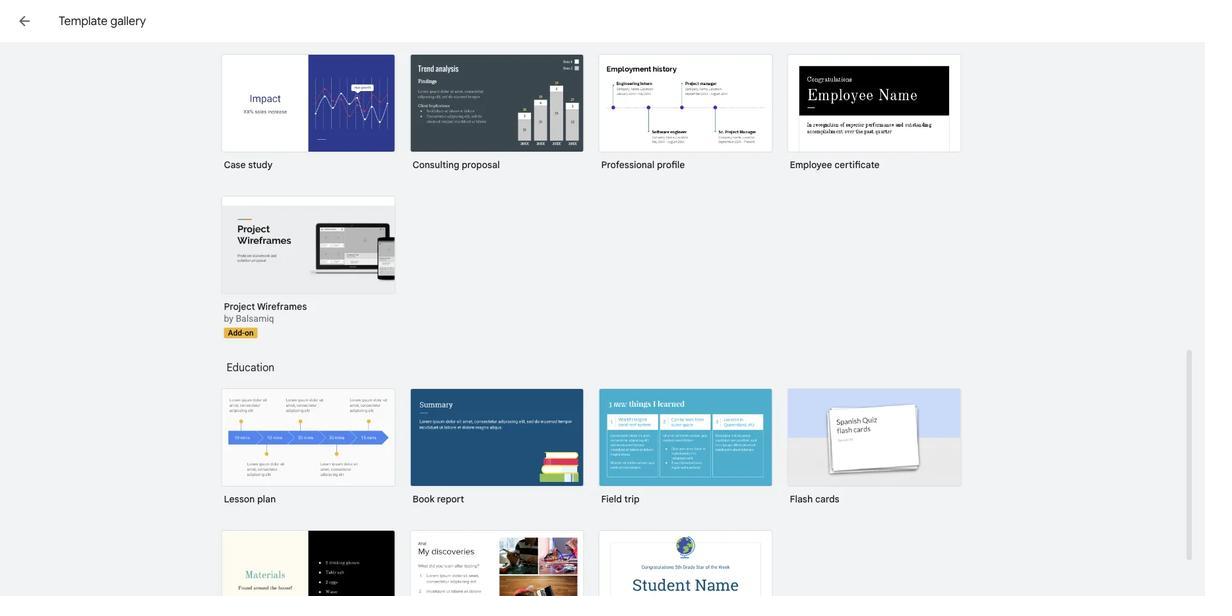 Task type: describe. For each thing, give the bounding box(es) containing it.
balsamiq link
[[236, 313, 274, 324]]

on
[[245, 329, 254, 338]]

field trip
[[602, 494, 640, 505]]

employee certificate option
[[788, 54, 962, 188]]

consulting proposal option
[[410, 54, 584, 180]]

report
[[437, 494, 464, 505]]

lesson
[[224, 494, 255, 505]]

list box containing case study
[[221, 0, 980, 354]]

lesson plan option
[[221, 389, 396, 515]]

trip
[[625, 494, 640, 505]]

template gallery
[[59, 14, 146, 28]]

3 option from the left
[[599, 531, 773, 597]]

project wireframes option
[[221, 196, 396, 339]]

study
[[248, 159, 273, 171]]

professional profile option
[[599, 54, 773, 180]]

consulting proposal
[[413, 159, 500, 171]]

cards
[[816, 494, 840, 505]]

flash cards
[[790, 494, 840, 505]]

project wireframes by balsamiq add-on
[[224, 301, 307, 338]]

profile
[[657, 159, 685, 171]]

certificate
[[835, 159, 880, 171]]

choose template dialog dialog
[[0, 0, 1206, 597]]

flash
[[790, 494, 813, 505]]

field trip option
[[599, 389, 773, 515]]

slides
[[74, 13, 111, 30]]

book report option
[[410, 389, 584, 515]]

lesson plan
[[224, 494, 276, 505]]

flash cards option
[[788, 389, 962, 515]]

project
[[224, 301, 255, 312]]



Task type: locate. For each thing, give the bounding box(es) containing it.
plan
[[257, 494, 276, 505]]

balsamiq
[[236, 313, 274, 324]]

template
[[59, 14, 108, 28]]

slides link
[[42, 8, 111, 37]]

wireframes
[[257, 301, 307, 312]]

0 horizontal spatial option
[[221, 531, 396, 597]]

employee certificate
[[790, 159, 880, 171]]

book
[[413, 494, 435, 505]]

option
[[221, 531, 396, 597], [410, 531, 584, 597], [599, 531, 773, 597]]

add-
[[228, 329, 245, 338]]

gallery
[[110, 14, 146, 28]]

1 horizontal spatial option
[[410, 531, 584, 597]]

case study
[[224, 159, 273, 171]]

professional profile
[[602, 159, 685, 171]]

case study option
[[221, 54, 396, 180]]

consulting
[[413, 159, 460, 171]]

field
[[602, 494, 622, 505]]

education list box
[[221, 389, 980, 597]]

employee
[[790, 159, 833, 171]]

2 option from the left
[[410, 531, 584, 597]]

book report
[[413, 494, 464, 505]]

case
[[224, 159, 246, 171]]

list box
[[221, 0, 980, 354]]

2 horizontal spatial option
[[599, 531, 773, 597]]

professional
[[602, 159, 655, 171]]

1 option from the left
[[221, 531, 396, 597]]

by
[[224, 313, 234, 324]]

proposal
[[462, 159, 500, 171]]

education
[[227, 361, 275, 374]]



Task type: vqa. For each thing, say whether or not it's contained in the screenshot.
first option
yes



